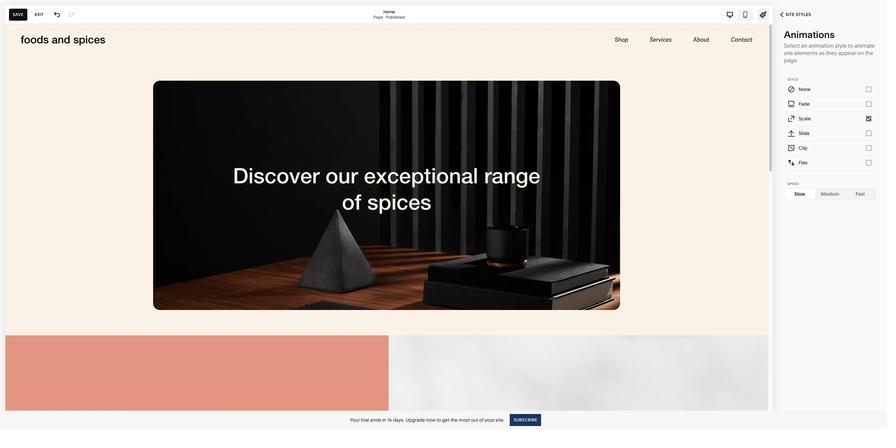 Task type: locate. For each thing, give the bounding box(es) containing it.
1 horizontal spatial the
[[866, 50, 874, 56]]

medium
[[821, 191, 840, 197]]

to
[[849, 42, 854, 49], [437, 417, 441, 423]]

appear
[[839, 50, 857, 56]]

site styles button
[[773, 7, 819, 22]]

animations
[[785, 29, 835, 40]]

exit
[[35, 12, 44, 17]]

to left 'get'
[[437, 417, 441, 423]]

select
[[785, 42, 800, 49]]

flex image
[[788, 159, 796, 166]]

animation
[[809, 42, 834, 49]]

page.
[[785, 57, 799, 64]]

published
[[386, 15, 405, 20]]

home page · published
[[374, 9, 405, 20]]

clip image
[[788, 144, 796, 152]]

upgrade
[[406, 417, 425, 423]]

1 horizontal spatial to
[[849, 42, 854, 49]]

your trial ends in 14 days. upgrade now to get the most out of your site.
[[350, 417, 505, 423]]

the right "on"
[[866, 50, 874, 56]]

slow
[[795, 191, 806, 197]]

most
[[459, 417, 470, 423]]

the right 'get'
[[451, 417, 458, 423]]

subscribe
[[514, 418, 538, 423]]

save
[[13, 12, 24, 17]]

site styles
[[786, 12, 812, 17]]

0 vertical spatial tab list
[[723, 9, 753, 20]]

your
[[485, 417, 495, 423]]

scale image
[[788, 115, 796, 122]]

to up "appear"
[[849, 42, 854, 49]]

1 vertical spatial to
[[437, 417, 441, 423]]

0 horizontal spatial tab list
[[723, 9, 753, 20]]

fade image
[[788, 100, 796, 108]]

1 vertical spatial the
[[451, 417, 458, 423]]

none image
[[788, 86, 796, 93]]

1 vertical spatial tab list
[[785, 189, 876, 199]]

tab list
[[723, 9, 753, 20], [785, 189, 876, 199]]

medium button
[[815, 189, 846, 199]]

to inside animations select an animation style to animate site elements as they appear on the page.
[[849, 42, 854, 49]]

get
[[442, 417, 450, 423]]

fade
[[799, 101, 810, 107]]

out
[[471, 417, 479, 423]]

0 vertical spatial to
[[849, 42, 854, 49]]

14
[[388, 417, 392, 423]]

in
[[383, 417, 387, 423]]

subscribe button
[[510, 414, 541, 426]]

0 vertical spatial the
[[866, 50, 874, 56]]

0 horizontal spatial the
[[451, 417, 458, 423]]

1 horizontal spatial tab list
[[785, 189, 876, 199]]

fast button
[[846, 189, 876, 199]]

style
[[836, 42, 847, 49]]

the
[[866, 50, 874, 56], [451, 417, 458, 423]]

slide image
[[788, 130, 796, 137]]

your
[[350, 417, 360, 423]]



Task type: describe. For each thing, give the bounding box(es) containing it.
trial
[[361, 417, 369, 423]]

days.
[[393, 417, 405, 423]]

exit button
[[31, 9, 47, 21]]

tab list containing slow
[[785, 189, 876, 199]]

site.
[[496, 417, 505, 423]]

on
[[858, 50, 864, 56]]

style
[[788, 78, 799, 81]]

site
[[785, 50, 793, 56]]

site
[[786, 12, 795, 17]]

page
[[374, 15, 383, 20]]

flex
[[799, 160, 808, 166]]

scale
[[799, 116, 811, 122]]

animations select an animation style to animate site elements as they appear on the page.
[[785, 29, 875, 64]]

elements
[[795, 50, 818, 56]]

they
[[827, 50, 837, 56]]

fast
[[856, 191, 865, 197]]

slide
[[799, 130, 810, 136]]

save button
[[9, 9, 27, 21]]

clip
[[799, 145, 808, 151]]

of
[[480, 417, 484, 423]]

now
[[426, 417, 436, 423]]

0 horizontal spatial to
[[437, 417, 441, 423]]

as
[[820, 50, 825, 56]]

an
[[802, 42, 808, 49]]

ends
[[370, 417, 381, 423]]

animate
[[855, 42, 875, 49]]

styles
[[796, 12, 812, 17]]

home
[[384, 9, 395, 14]]

·
[[384, 15, 385, 20]]

the inside animations select an animation style to animate site elements as they appear on the page.
[[866, 50, 874, 56]]

none
[[799, 86, 811, 92]]

slow button
[[785, 189, 815, 199]]

speed
[[788, 182, 800, 186]]



Task type: vqa. For each thing, say whether or not it's contained in the screenshot.
BASKERVILLE
no



